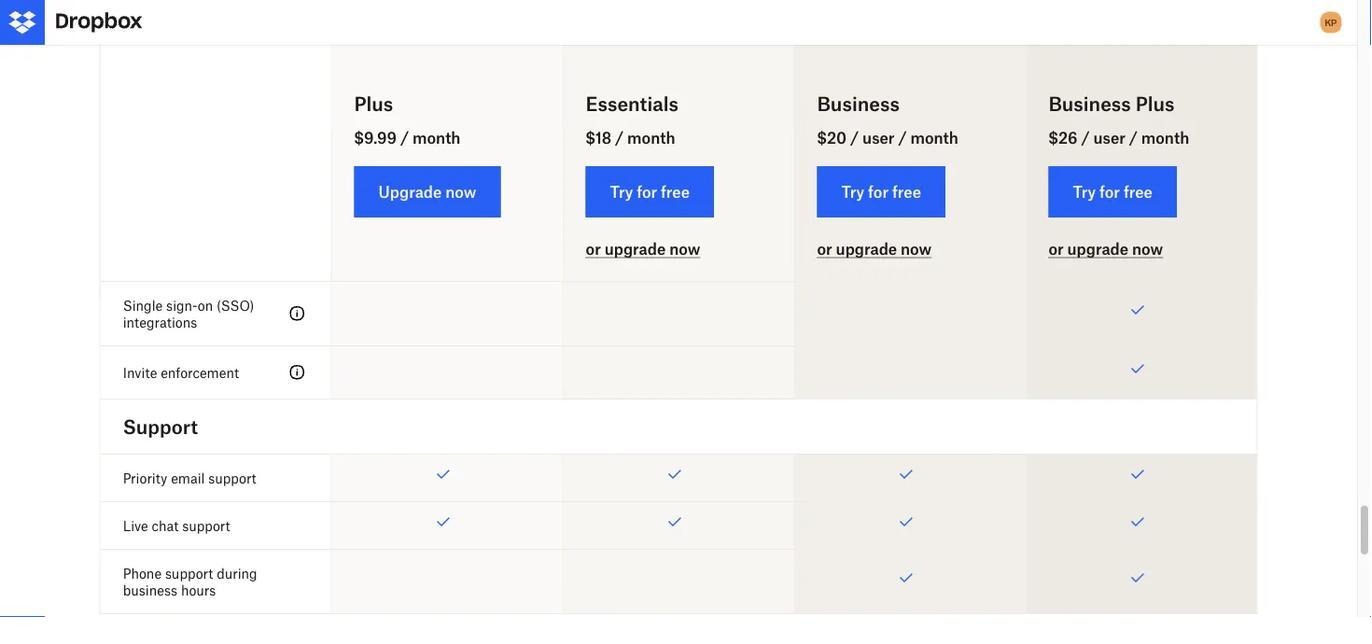 Task type: locate. For each thing, give the bounding box(es) containing it.
1 vertical spatial support
[[182, 518, 230, 533]]

6 / from the left
[[1130, 129, 1138, 147]]

$18
[[586, 129, 612, 147]]

month
[[413, 129, 461, 147], [628, 129, 676, 147], [911, 129, 959, 147], [1142, 129, 1190, 147]]

/
[[400, 129, 409, 147], [615, 129, 624, 147], [851, 129, 859, 147], [899, 129, 907, 147], [1082, 129, 1090, 147], [1130, 129, 1138, 147]]

0 horizontal spatial or upgrade now
[[586, 240, 701, 258]]

2 horizontal spatial try for free link
[[1049, 166, 1177, 218]]

for down the $20 / user / month
[[868, 183, 889, 201]]

upgrade now
[[379, 183, 476, 201]]

2 / from the left
[[615, 129, 624, 147]]

1 horizontal spatial for
[[868, 183, 889, 201]]

upgrade
[[605, 240, 666, 258], [836, 240, 897, 258], [1068, 240, 1129, 258]]

try for free link down the $20 / user / month
[[817, 166, 946, 218]]

free down $18 / month
[[661, 183, 690, 201]]

not included image
[[332, 30, 563, 110], [564, 30, 794, 110], [332, 111, 563, 163], [564, 111, 794, 163], [795, 111, 1026, 163], [332, 164, 563, 216], [564, 164, 794, 216], [795, 164, 1026, 216], [332, 217, 563, 281], [564, 217, 794, 281], [795, 217, 1026, 281], [332, 282, 563, 345], [564, 282, 794, 345], [795, 282, 1026, 345], [332, 346, 563, 399], [564, 346, 794, 399], [795, 346, 1026, 399], [332, 550, 563, 613], [564, 550, 794, 613]]

0 horizontal spatial included element
[[795, 30, 1026, 110]]

2 horizontal spatial free
[[1124, 183, 1153, 201]]

try for free down the $20 / user / month
[[842, 183, 922, 201]]

2 or upgrade now from the left
[[817, 240, 932, 258]]

included element up the $20 / user / month
[[795, 30, 1026, 110]]

or
[[586, 240, 601, 258], [817, 240, 833, 258], [1049, 240, 1064, 258]]

1 horizontal spatial user
[[1094, 129, 1126, 147]]

2 try for free from the left
[[842, 183, 922, 201]]

now for 3rd try for free link from the right
[[670, 240, 701, 258]]

for down $18 / month
[[637, 183, 657, 201]]

1 for from the left
[[637, 183, 657, 201]]

free
[[661, 183, 690, 201], [893, 183, 922, 201], [1124, 183, 1153, 201]]

0 horizontal spatial for
[[637, 183, 657, 201]]

try down $26
[[1073, 183, 1096, 201]]

3 try from the left
[[1073, 183, 1096, 201]]

1 included element from the left
[[795, 30, 1026, 110]]

included element
[[795, 30, 1026, 110], [1026, 30, 1257, 110]]

1 horizontal spatial plus
[[1136, 92, 1175, 115]]

$18 / month
[[586, 129, 676, 147]]

upgrade for or upgrade now link for 3rd try for free link
[[1068, 240, 1129, 258]]

1 user from the left
[[863, 129, 895, 147]]

1 upgrade from the left
[[605, 240, 666, 258]]

1 horizontal spatial try
[[842, 183, 865, 201]]

support right email
[[208, 470, 256, 486]]

1 horizontal spatial or upgrade now link
[[817, 240, 932, 258]]

try for free link down $18 / month
[[586, 166, 714, 218]]

0 horizontal spatial try
[[610, 183, 633, 201]]

1 business from the left
[[817, 92, 900, 115]]

business
[[817, 92, 900, 115], [1049, 92, 1131, 115]]

1 free from the left
[[661, 183, 690, 201]]

free down the $20 / user / month
[[893, 183, 922, 201]]

2 or upgrade now link from the left
[[817, 240, 932, 258]]

plus
[[354, 92, 393, 115], [1136, 92, 1175, 115]]

1 horizontal spatial upgrade
[[836, 240, 897, 258]]

business for business plus
[[1049, 92, 1131, 115]]

try for 3rd try for free link
[[1073, 183, 1096, 201]]

0 vertical spatial support
[[208, 470, 256, 486]]

4 month from the left
[[1142, 129, 1190, 147]]

0 horizontal spatial try for free link
[[586, 166, 714, 218]]

try for free for 2nd try for free link from left
[[842, 183, 922, 201]]

try for 3rd try for free link from the right
[[610, 183, 633, 201]]

plus up '$26 / user / month'
[[1136, 92, 1175, 115]]

0 horizontal spatial or
[[586, 240, 601, 258]]

try
[[610, 183, 633, 201], [842, 183, 865, 201], [1073, 183, 1096, 201]]

2 or from the left
[[817, 240, 833, 258]]

0 horizontal spatial upgrade
[[605, 240, 666, 258]]

now for 3rd try for free link
[[1133, 240, 1163, 258]]

2 for from the left
[[868, 183, 889, 201]]

free down '$26 / user / month'
[[1124, 183, 1153, 201]]

or upgrade now link for 3rd try for free link
[[1049, 240, 1163, 258]]

free for 2nd try for free link from left
[[893, 183, 922, 201]]

try for free down $18 / month
[[610, 183, 690, 201]]

support right chat
[[182, 518, 230, 533]]

try for free for 3rd try for free link
[[1073, 183, 1153, 201]]

1 horizontal spatial try for free link
[[817, 166, 946, 218]]

support for live chat support
[[182, 518, 230, 533]]

0 horizontal spatial user
[[863, 129, 895, 147]]

phone
[[123, 565, 162, 581]]

1 horizontal spatial business
[[1049, 92, 1131, 115]]

3 or upgrade now link from the left
[[1049, 240, 1163, 258]]

support
[[208, 470, 256, 486], [182, 518, 230, 533], [165, 565, 213, 581]]

try for free link
[[586, 166, 714, 218], [817, 166, 946, 218], [1049, 166, 1177, 218]]

2 user from the left
[[1094, 129, 1126, 147]]

5 / from the left
[[1082, 129, 1090, 147]]

now
[[446, 183, 476, 201], [670, 240, 701, 258], [901, 240, 932, 258], [1133, 240, 1163, 258]]

2 horizontal spatial for
[[1100, 183, 1120, 201]]

or upgrade now for 2nd try for free link from left
[[817, 240, 932, 258]]

live chat support
[[123, 518, 230, 533]]

1 try from the left
[[610, 183, 633, 201]]

0 horizontal spatial free
[[661, 183, 690, 201]]

1 horizontal spatial included element
[[1026, 30, 1257, 110]]

for for 3rd try for free link from the right
[[637, 183, 657, 201]]

3 / from the left
[[851, 129, 859, 147]]

essentials
[[586, 92, 679, 115]]

1 or upgrade now from the left
[[586, 240, 701, 258]]

priority
[[123, 470, 167, 486]]

priority email support
[[123, 470, 256, 486]]

or upgrade now link for 3rd try for free link from the right
[[586, 240, 701, 258]]

3 for from the left
[[1100, 183, 1120, 201]]

try down $18 / month
[[610, 183, 633, 201]]

user for $20
[[863, 129, 895, 147]]

user
[[863, 129, 895, 147], [1094, 129, 1126, 147]]

or upgrade now
[[586, 240, 701, 258], [817, 240, 932, 258], [1049, 240, 1163, 258]]

business up $20
[[817, 92, 900, 115]]

try for 2nd try for free link from left
[[842, 183, 865, 201]]

1 horizontal spatial or upgrade now
[[817, 240, 932, 258]]

or for 3rd try for free link from the right
[[586, 240, 601, 258]]

1 or upgrade now link from the left
[[586, 240, 701, 258]]

0 horizontal spatial plus
[[354, 92, 393, 115]]

invite
[[123, 364, 157, 380]]

1 try for free link from the left
[[586, 166, 714, 218]]

1 try for free from the left
[[610, 183, 690, 201]]

try for free
[[610, 183, 690, 201], [842, 183, 922, 201], [1073, 183, 1153, 201]]

try for free link down '$26 / user / month'
[[1049, 166, 1177, 218]]

2 upgrade from the left
[[836, 240, 897, 258]]

$26
[[1049, 129, 1078, 147]]

or for 3rd try for free link
[[1049, 240, 1064, 258]]

3 try for free from the left
[[1073, 183, 1153, 201]]

included element up '$26 / user / month'
[[1026, 30, 1257, 110]]

/ for $18
[[615, 129, 624, 147]]

2 try from the left
[[842, 183, 865, 201]]

plus up $9.99
[[354, 92, 393, 115]]

2 horizontal spatial or upgrade now link
[[1049, 240, 1163, 258]]

1 horizontal spatial try for free
[[842, 183, 922, 201]]

2 horizontal spatial or
[[1049, 240, 1064, 258]]

2 horizontal spatial try for free
[[1073, 183, 1153, 201]]

3 free from the left
[[1124, 183, 1153, 201]]

0 horizontal spatial business
[[817, 92, 900, 115]]

1 horizontal spatial free
[[893, 183, 922, 201]]

1 or from the left
[[586, 240, 601, 258]]

sign-
[[166, 297, 198, 313]]

kp
[[1325, 16, 1338, 28]]

2 horizontal spatial try
[[1073, 183, 1096, 201]]

or upgrade now link
[[586, 240, 701, 258], [817, 240, 932, 258], [1049, 240, 1163, 258]]

3 or from the left
[[1049, 240, 1064, 258]]

single sign-on (sso) integrations
[[123, 297, 254, 330]]

user for $26
[[1094, 129, 1126, 147]]

for for 3rd try for free link
[[1100, 183, 1120, 201]]

2 vertical spatial support
[[165, 565, 213, 581]]

0 horizontal spatial try for free
[[610, 183, 690, 201]]

user down business plus
[[1094, 129, 1126, 147]]

1 horizontal spatial or
[[817, 240, 833, 258]]

support up hours
[[165, 565, 213, 581]]

upgrade
[[379, 183, 442, 201]]

2 plus from the left
[[1136, 92, 1175, 115]]

2 horizontal spatial upgrade
[[1068, 240, 1129, 258]]

3 upgrade from the left
[[1068, 240, 1129, 258]]

2 business from the left
[[1049, 92, 1131, 115]]

user right $20
[[863, 129, 895, 147]]

2 horizontal spatial or upgrade now
[[1049, 240, 1163, 258]]

2 free from the left
[[893, 183, 922, 201]]

3 or upgrade now from the left
[[1049, 240, 1163, 258]]

0 horizontal spatial or upgrade now link
[[586, 240, 701, 258]]

or upgrade now for 3rd try for free link from the right
[[586, 240, 701, 258]]

try down $20
[[842, 183, 865, 201]]

business up $26
[[1049, 92, 1131, 115]]

1 / from the left
[[400, 129, 409, 147]]

for down '$26 / user / month'
[[1100, 183, 1120, 201]]

for
[[637, 183, 657, 201], [868, 183, 889, 201], [1100, 183, 1120, 201]]

try for free down '$26 / user / month'
[[1073, 183, 1153, 201]]

3 month from the left
[[911, 129, 959, 147]]

$20
[[817, 129, 847, 147]]



Task type: vqa. For each thing, say whether or not it's contained in the screenshot.
Try
yes



Task type: describe. For each thing, give the bounding box(es) containing it.
free for 3rd try for free link from the right
[[661, 183, 690, 201]]

upgrade for or upgrade now link for 3rd try for free link from the right
[[605, 240, 666, 258]]

kp button
[[1317, 7, 1346, 37]]

phone support during business hours
[[123, 565, 257, 598]]

4 / from the left
[[899, 129, 907, 147]]

try for free for 3rd try for free link from the right
[[610, 183, 690, 201]]

/ for $20
[[851, 129, 859, 147]]

2 month from the left
[[628, 129, 676, 147]]

enforcement
[[161, 364, 239, 380]]

or for 2nd try for free link from left
[[817, 240, 833, 258]]

standard image
[[286, 302, 309, 325]]

upgrade now link
[[354, 166, 501, 218]]

support inside phone support during business hours
[[165, 565, 213, 581]]

live
[[123, 518, 148, 533]]

or upgrade now for 3rd try for free link
[[1049, 240, 1163, 258]]

now for 2nd try for free link from left
[[901, 240, 932, 258]]

2 try for free link from the left
[[817, 166, 946, 218]]

$9.99
[[354, 129, 397, 147]]

(sso)
[[217, 297, 254, 313]]

during
[[217, 565, 257, 581]]

$26 / user / month
[[1049, 129, 1190, 147]]

free for 3rd try for free link
[[1124, 183, 1153, 201]]

on
[[198, 297, 213, 313]]

business
[[123, 582, 177, 598]]

or upgrade now link for 2nd try for free link from left
[[817, 240, 932, 258]]

$9.99 / month
[[354, 129, 461, 147]]

for for 2nd try for free link from left
[[868, 183, 889, 201]]

2 included element from the left
[[1026, 30, 1257, 110]]

$20 / user / month
[[817, 129, 959, 147]]

business plus
[[1049, 92, 1175, 115]]

1 plus from the left
[[354, 92, 393, 115]]

/ for $26
[[1082, 129, 1090, 147]]

1 month from the left
[[413, 129, 461, 147]]

support
[[123, 415, 198, 438]]

support for priority email support
[[208, 470, 256, 486]]

3 try for free link from the left
[[1049, 166, 1177, 218]]

standard image
[[286, 361, 309, 384]]

email
[[171, 470, 205, 486]]

/ for $9.99
[[400, 129, 409, 147]]

upgrade for or upgrade now link associated with 2nd try for free link from left
[[836, 240, 897, 258]]

chat
[[152, 518, 179, 533]]

single
[[123, 297, 163, 313]]

hours
[[181, 582, 216, 598]]

business for business
[[817, 92, 900, 115]]

integrations
[[123, 314, 197, 330]]

invite enforcement
[[123, 364, 239, 380]]



